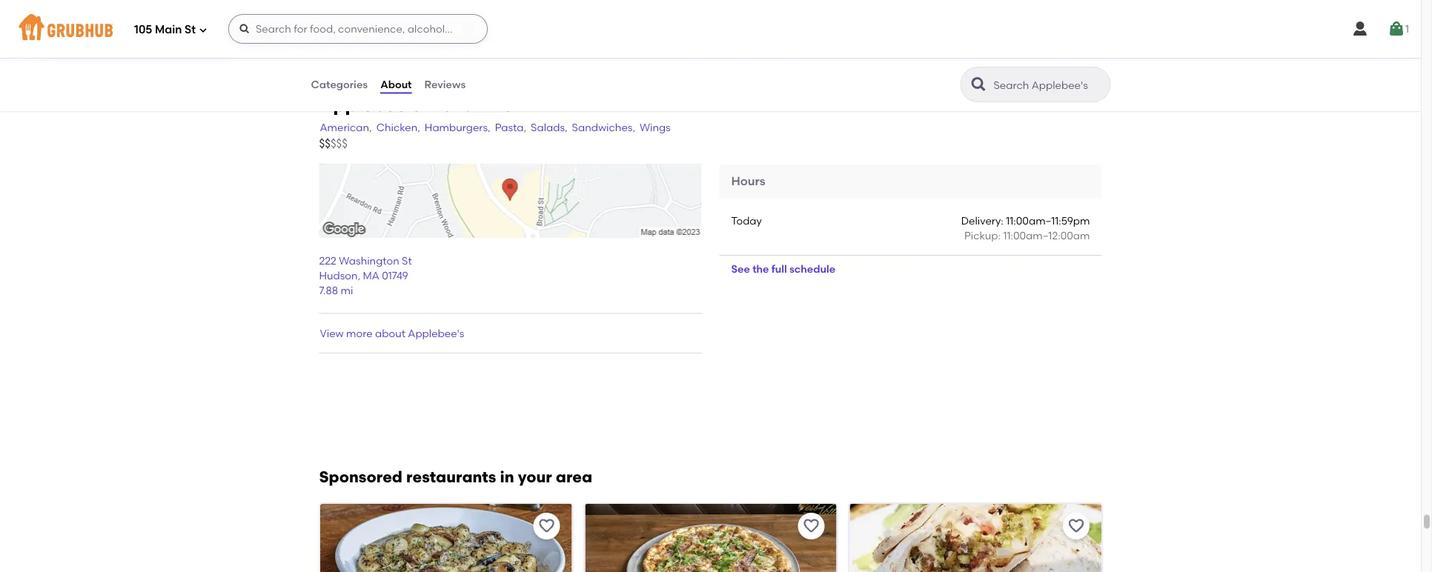Task type: describe. For each thing, give the bounding box(es) containing it.
schedule
[[790, 263, 836, 276]]

your
[[518, 468, 552, 487]]

today
[[732, 214, 762, 227]]

save this restaurant image for save this restaurant button related to west village tavern logo
[[538, 518, 555, 535]]

search icon image
[[970, 76, 988, 93]]

st for 222 washington st hudson , ma 01749 7.88 mi
[[402, 254, 412, 267]]

categories
[[311, 78, 368, 91]]

$$$$$
[[319, 137, 348, 150]]

view
[[320, 327, 344, 340]]

105
[[134, 23, 152, 36]]

salads,
[[531, 121, 568, 134]]

chicken, button
[[376, 119, 421, 136]]

Search Applebee's search field
[[993, 78, 1106, 92]]

reviews
[[425, 78, 466, 91]]

hamburgers,
[[425, 121, 491, 134]]

american,
[[320, 121, 372, 134]]

1 button
[[1388, 16, 1410, 42]]

105 main st
[[134, 23, 196, 36]]

about button
[[380, 58, 413, 111]]

,
[[358, 269, 361, 282]]

Search for food, convenience, alcohol... search field
[[228, 14, 488, 44]]

sponsored restaurants in your area
[[319, 468, 593, 487]]

pasta, button
[[494, 119, 527, 136]]

main navigation navigation
[[0, 0, 1422, 58]]

hours
[[732, 174, 766, 188]]

sponsored
[[319, 468, 403, 487]]

view more about applebee's
[[320, 327, 465, 340]]

chicken,
[[377, 121, 420, 134]]

svg image inside 1 button
[[1388, 20, 1406, 38]]

concord pie company logo image
[[585, 504, 837, 573]]

0 vertical spatial applebee's
[[319, 94, 421, 115]]

west village tavern logo image
[[320, 504, 572, 573]]

see the full schedule button
[[720, 256, 848, 283]]

hamburgers, button
[[424, 119, 491, 136]]

save this restaurant button for 'rail trail flatbread logo'
[[1063, 513, 1090, 540]]

wings
[[640, 121, 671, 134]]

categories button
[[310, 58, 369, 111]]

more
[[346, 327, 373, 340]]



Task type: locate. For each thing, give the bounding box(es) containing it.
applebee's right about
[[408, 327, 465, 340]]

save this restaurant button for concord pie company logo
[[798, 513, 825, 540]]

3 save this restaurant button from the left
[[1063, 513, 1090, 540]]

applebee's down about
[[319, 94, 421, 115]]

about
[[381, 78, 412, 91]]

2 save this restaurant image from the left
[[803, 518, 820, 535]]

1 horizontal spatial st
[[402, 254, 412, 267]]

info
[[479, 94, 514, 115]]

st up 01749
[[402, 254, 412, 267]]

0 horizontal spatial save this restaurant image
[[538, 518, 555, 535]]

delivery:
[[962, 214, 1004, 227]]

sandwiches,
[[572, 121, 636, 134]]

mi
[[341, 284, 353, 297]]

st inside 222 washington st hudson , ma 01749 7.88 mi
[[402, 254, 412, 267]]

save this restaurant image
[[1068, 518, 1085, 535]]

washington
[[339, 254, 400, 267]]

2 save this restaurant button from the left
[[798, 513, 825, 540]]

pickup: 11:00am–12:00am
[[965, 229, 1091, 242]]

st for 105 main st
[[185, 23, 196, 36]]

save this restaurant button for west village tavern logo
[[533, 513, 560, 540]]

st inside main navigation navigation
[[185, 23, 196, 36]]

rail trail flatbread logo image
[[850, 504, 1102, 573]]

11:00am–11:59pm
[[1007, 214, 1091, 227]]

applebee's menu info
[[319, 94, 514, 115]]

222
[[319, 254, 337, 267]]

american, chicken, hamburgers, pasta, salads, sandwiches, wings
[[320, 121, 671, 134]]

2 horizontal spatial save this restaurant button
[[1063, 513, 1090, 540]]

1 horizontal spatial save this restaurant button
[[798, 513, 825, 540]]

svg image
[[1352, 20, 1370, 38], [1388, 20, 1406, 38], [239, 23, 251, 35], [199, 26, 208, 34]]

menu
[[426, 94, 475, 115]]

main
[[155, 23, 182, 36]]

pickup:
[[965, 229, 1001, 242]]

1 save this restaurant button from the left
[[533, 513, 560, 540]]

save this restaurant image for save this restaurant button for concord pie company logo
[[803, 518, 820, 535]]

hudson
[[319, 269, 358, 282]]

st
[[185, 23, 196, 36], [402, 254, 412, 267]]

in
[[500, 468, 514, 487]]

restaurants
[[406, 468, 496, 487]]

see
[[732, 263, 750, 276]]

222 washington st hudson , ma 01749 7.88 mi
[[319, 254, 412, 297]]

wings button
[[639, 119, 672, 136]]

tab
[[310, 0, 403, 14]]

$$
[[319, 137, 331, 150]]

1
[[1406, 23, 1410, 35]]

0 vertical spatial st
[[185, 23, 196, 36]]

applebee's
[[319, 94, 421, 115], [408, 327, 465, 340]]

ma
[[363, 269, 380, 282]]

full
[[772, 263, 787, 276]]

pasta,
[[495, 121, 527, 134]]

11:00am–12:00am
[[1004, 229, 1091, 242]]

delivery: 11:00am–11:59pm
[[962, 214, 1091, 227]]

reviews button
[[424, 58, 467, 111]]

save this restaurant button
[[533, 513, 560, 540], [798, 513, 825, 540], [1063, 513, 1090, 540]]

sandwiches, button
[[572, 119, 636, 136]]

01749
[[382, 269, 408, 282]]

see the full schedule
[[732, 263, 836, 276]]

7.88
[[319, 284, 338, 297]]

american, button
[[319, 119, 373, 136]]

0 horizontal spatial st
[[185, 23, 196, 36]]

save this restaurant image
[[538, 518, 555, 535], [803, 518, 820, 535]]

1 vertical spatial st
[[402, 254, 412, 267]]

the
[[753, 263, 769, 276]]

1 save this restaurant image from the left
[[538, 518, 555, 535]]

salads, button
[[530, 119, 569, 136]]

1 vertical spatial applebee's
[[408, 327, 465, 340]]

1 horizontal spatial save this restaurant image
[[803, 518, 820, 535]]

0 horizontal spatial save this restaurant button
[[533, 513, 560, 540]]

st right main
[[185, 23, 196, 36]]

area
[[556, 468, 593, 487]]

about
[[375, 327, 406, 340]]



Task type: vqa. For each thing, say whether or not it's contained in the screenshot.
HAMBURGERS,
yes



